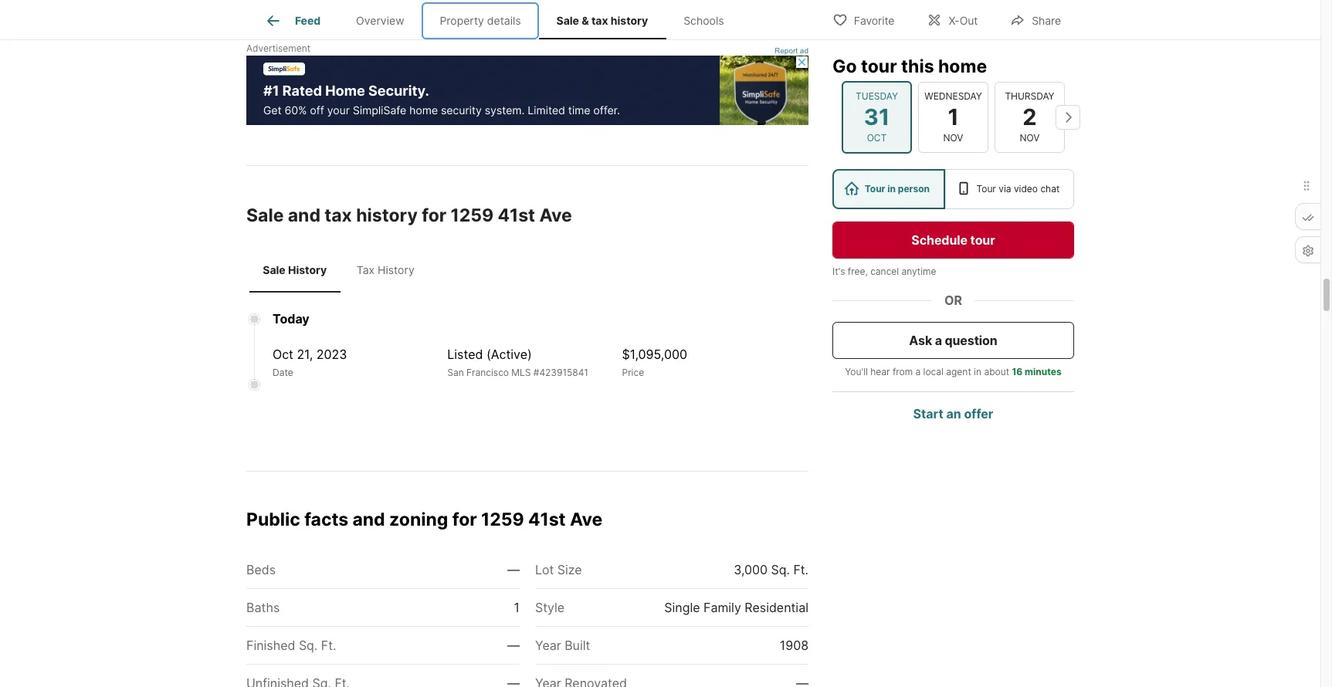 Task type: locate. For each thing, give the bounding box(es) containing it.
0 horizontal spatial ft.
[[321, 638, 336, 653]]

31
[[864, 103, 890, 130]]

sale left &
[[557, 14, 579, 27]]

sale up sale history
[[246, 205, 284, 227]]

1 vertical spatial tax
[[325, 205, 352, 227]]

1 horizontal spatial 1
[[948, 103, 959, 130]]

it's free, cancel anytime
[[833, 266, 936, 277]]

sale up today
[[263, 264, 286, 277]]

0 vertical spatial tour
[[861, 56, 897, 77]]

0 horizontal spatial and
[[288, 205, 321, 227]]

3,000
[[734, 562, 768, 577]]

property details
[[440, 14, 521, 27]]

ask a question button
[[833, 322, 1074, 359]]

zoning
[[389, 509, 448, 530]]

0 vertical spatial and
[[288, 205, 321, 227]]

listed
[[447, 347, 483, 362]]

home
[[938, 56, 987, 77]]

$1,095,000 price
[[622, 347, 687, 378]]

0 horizontal spatial sq.
[[299, 638, 318, 653]]

1 tab list from the top
[[246, 0, 754, 39]]

0 horizontal spatial in
[[888, 183, 896, 195]]

0 vertical spatial tax
[[592, 14, 608, 27]]

1 vertical spatial sale
[[246, 205, 284, 227]]

0 vertical spatial ft.
[[794, 562, 809, 577]]

sale & tax history tab
[[539, 2, 666, 39]]

tour via video chat option
[[945, 169, 1074, 209]]

1 vertical spatial ave
[[570, 509, 603, 530]]

sale history
[[263, 264, 327, 277]]

0 vertical spatial sale
[[557, 14, 579, 27]]

overview
[[356, 14, 404, 27]]

0 vertical spatial 41st
[[498, 205, 535, 227]]

schedule
[[912, 232, 968, 248]]

1 — from the top
[[507, 562, 520, 577]]

for up 'tax history' "tab"
[[422, 205, 447, 227]]

a inside button
[[935, 333, 942, 348]]

nov inside wednesday 1 nov
[[944, 132, 964, 144]]

1 horizontal spatial and
[[353, 509, 385, 530]]

list box containing tour in person
[[833, 169, 1074, 209]]

1 left style
[[514, 600, 520, 615]]

sale inside sale & tax history tab
[[557, 14, 579, 27]]

tax inside tab
[[592, 14, 608, 27]]

history right &
[[611, 14, 648, 27]]

property
[[440, 14, 484, 27]]

0 horizontal spatial tour
[[865, 183, 886, 195]]

0 vertical spatial history
[[611, 14, 648, 27]]

share
[[1032, 14, 1061, 27]]

minutes
[[1025, 366, 1062, 378]]

0 horizontal spatial 1
[[514, 600, 520, 615]]

1 horizontal spatial for
[[452, 509, 477, 530]]

0 vertical spatial sq.
[[771, 562, 790, 577]]

0 horizontal spatial tour
[[861, 56, 897, 77]]

1 down wednesday
[[948, 103, 959, 130]]

tour left via
[[977, 183, 996, 195]]

1 vertical spatial tab list
[[246, 248, 434, 293]]

ask a question
[[909, 333, 998, 348]]

a
[[935, 333, 942, 348], [916, 366, 921, 378]]

tour up tuesday
[[861, 56, 897, 77]]

1 vertical spatial for
[[452, 509, 477, 530]]

tour via video chat
[[977, 183, 1060, 195]]

1 vertical spatial and
[[353, 509, 385, 530]]

tax
[[357, 264, 375, 277]]

ft. for 3,000 sq. ft.
[[794, 562, 809, 577]]

lot
[[535, 562, 554, 577]]

ave
[[539, 205, 572, 227], [570, 509, 603, 530]]

schedule tour
[[912, 232, 995, 248]]

oct 21, 2023 date
[[273, 347, 347, 378]]

0 vertical spatial oct
[[867, 132, 887, 144]]

1 horizontal spatial oct
[[867, 132, 887, 144]]

sale inside sale history tab
[[263, 264, 286, 277]]

history up today
[[288, 264, 327, 277]]

tour
[[861, 56, 897, 77], [971, 232, 995, 248]]

for right zoning
[[452, 509, 477, 530]]

feed
[[295, 14, 321, 27]]

built
[[565, 638, 590, 653]]

1 horizontal spatial a
[[935, 333, 942, 348]]

0 horizontal spatial history
[[288, 264, 327, 277]]

x-out button
[[914, 3, 991, 35]]

nov inside 'thursday 2 nov'
[[1020, 132, 1040, 144]]

1 vertical spatial oct
[[273, 347, 293, 362]]

1 vertical spatial a
[[916, 366, 921, 378]]

0 vertical spatial —
[[507, 562, 520, 577]]

and right facts
[[353, 509, 385, 530]]

1 vertical spatial sq.
[[299, 638, 318, 653]]

finished sq. ft.
[[246, 638, 336, 653]]

1 horizontal spatial ft.
[[794, 562, 809, 577]]

nov down wednesday
[[944, 132, 964, 144]]

from
[[893, 366, 913, 378]]

family
[[704, 600, 741, 615]]

oct up date on the bottom of page
[[273, 347, 293, 362]]

sq. right 3,000
[[771, 562, 790, 577]]

0 vertical spatial tab list
[[246, 0, 754, 39]]

— left 'year'
[[507, 638, 520, 653]]

tab list containing feed
[[246, 0, 754, 39]]

tour left person
[[865, 183, 886, 195]]

in inside option
[[888, 183, 896, 195]]

ft. right finished
[[321, 638, 336, 653]]

history right tax
[[378, 264, 415, 277]]

history for sale history
[[288, 264, 327, 277]]

0 horizontal spatial tax
[[325, 205, 352, 227]]

0 horizontal spatial a
[[916, 366, 921, 378]]

tax history
[[357, 264, 415, 277]]

41st for sale and tax history for 1259 41st ave
[[498, 205, 535, 227]]

tax up sale history
[[325, 205, 352, 227]]

2 history from the left
[[378, 264, 415, 277]]

1 horizontal spatial tax
[[592, 14, 608, 27]]

1908
[[780, 638, 809, 653]]

beds
[[246, 562, 276, 577]]

1 history from the left
[[288, 264, 327, 277]]

1 vertical spatial 1
[[514, 600, 520, 615]]

tour inside tour via video chat option
[[977, 183, 996, 195]]

you'll hear from a local agent in about 16 minutes
[[845, 366, 1062, 378]]

1 horizontal spatial tour
[[977, 183, 996, 195]]

public facts and zoning for 1259 41st ave
[[246, 509, 603, 530]]

oct down 31
[[867, 132, 887, 144]]

1 vertical spatial —
[[507, 638, 520, 653]]

oct inside oct 21, 2023 date
[[273, 347, 293, 362]]

1 horizontal spatial history
[[378, 264, 415, 277]]

tax right &
[[592, 14, 608, 27]]

and up sale history
[[288, 205, 321, 227]]

tour for tour via video chat
[[977, 183, 996, 195]]

1 horizontal spatial history
[[611, 14, 648, 27]]

#423915841
[[534, 367, 588, 378]]

next image
[[1056, 105, 1081, 130]]

16
[[1012, 366, 1023, 378]]

sq. right finished
[[299, 638, 318, 653]]

report ad button
[[775, 47, 809, 58]]

sale history tab
[[249, 251, 340, 289]]

nov down 2
[[1020, 132, 1040, 144]]

tour for tour in person
[[865, 183, 886, 195]]

thursday 2 nov
[[1005, 90, 1055, 144]]

1259
[[451, 205, 494, 227], [481, 509, 524, 530]]

public
[[246, 509, 300, 530]]

tab list
[[246, 0, 754, 39], [246, 248, 434, 293]]

a right from
[[916, 366, 921, 378]]

nov
[[944, 132, 964, 144], [1020, 132, 1040, 144]]

0 vertical spatial 1
[[948, 103, 959, 130]]

year
[[535, 638, 561, 653]]

0 vertical spatial a
[[935, 333, 942, 348]]

start an offer link
[[913, 406, 994, 422]]

2 tab list from the top
[[246, 248, 434, 293]]

local
[[923, 366, 944, 378]]

1 vertical spatial history
[[356, 205, 418, 227]]

in left person
[[888, 183, 896, 195]]

ad
[[800, 47, 809, 55]]

schedule tour button
[[833, 222, 1074, 259]]

0 horizontal spatial history
[[356, 205, 418, 227]]

free,
[[848, 266, 868, 277]]

1 vertical spatial in
[[974, 366, 982, 378]]

ft.
[[794, 562, 809, 577], [321, 638, 336, 653]]

tax for and
[[325, 205, 352, 227]]

tour
[[865, 183, 886, 195], [977, 183, 996, 195]]

2 vertical spatial sale
[[263, 264, 286, 277]]

history up tax history
[[356, 205, 418, 227]]

tax history tab
[[340, 251, 431, 289]]

0 vertical spatial in
[[888, 183, 896, 195]]

1 nov from the left
[[944, 132, 964, 144]]

1 vertical spatial 1259
[[481, 509, 524, 530]]

0 vertical spatial 1259
[[451, 205, 494, 227]]

0 horizontal spatial nov
[[944, 132, 964, 144]]

0 vertical spatial for
[[422, 205, 447, 227]]

sale for sale history
[[263, 264, 286, 277]]

1 horizontal spatial nov
[[1020, 132, 1040, 144]]

tuesday
[[856, 90, 898, 102]]

— for finished sq. ft.
[[507, 638, 520, 653]]

1 vertical spatial tour
[[971, 232, 995, 248]]

1 horizontal spatial tour
[[971, 232, 995, 248]]

0 vertical spatial ave
[[539, 205, 572, 227]]

history for &
[[611, 14, 648, 27]]

ft. up residential
[[794, 562, 809, 577]]

history
[[288, 264, 327, 277], [378, 264, 415, 277]]

tour inside button
[[971, 232, 995, 248]]

report ad
[[775, 47, 809, 55]]

—
[[507, 562, 520, 577], [507, 638, 520, 653]]

in right agent at the right bottom of page
[[974, 366, 982, 378]]

for for zoning
[[452, 509, 477, 530]]

history inside "tab"
[[378, 264, 415, 277]]

2 tour from the left
[[977, 183, 996, 195]]

0 horizontal spatial oct
[[273, 347, 293, 362]]

favorite
[[854, 14, 895, 27]]

2 nov from the left
[[1020, 132, 1040, 144]]

a right the ask
[[935, 333, 942, 348]]

about
[[984, 366, 1010, 378]]

1 horizontal spatial sq.
[[771, 562, 790, 577]]

in
[[888, 183, 896, 195], [974, 366, 982, 378]]

— left "lot"
[[507, 562, 520, 577]]

list box
[[833, 169, 1074, 209]]

2 — from the top
[[507, 638, 520, 653]]

sale for sale & tax history
[[557, 14, 579, 27]]

history inside tab
[[611, 14, 648, 27]]

price
[[622, 367, 644, 378]]

ave for public facts and zoning for 1259 41st ave
[[570, 509, 603, 530]]

1 tour from the left
[[865, 183, 886, 195]]

None button
[[842, 81, 912, 154], [918, 82, 989, 153], [995, 82, 1065, 153], [842, 81, 912, 154], [918, 82, 989, 153], [995, 82, 1065, 153]]

mls
[[512, 367, 531, 378]]

tour inside tour in person option
[[865, 183, 886, 195]]

history inside tab
[[288, 264, 327, 277]]

for
[[422, 205, 447, 227], [452, 509, 477, 530]]

tour right schedule
[[971, 232, 995, 248]]

1 vertical spatial ft.
[[321, 638, 336, 653]]

tax
[[592, 14, 608, 27], [325, 205, 352, 227]]

1 vertical spatial 41st
[[528, 509, 566, 530]]

cancel
[[871, 266, 899, 277]]

0 horizontal spatial for
[[422, 205, 447, 227]]

sq.
[[771, 562, 790, 577], [299, 638, 318, 653]]



Task type: vqa. For each thing, say whether or not it's contained in the screenshot.
Street View inside BUTTON
no



Task type: describe. For each thing, give the bounding box(es) containing it.
oct inside tuesday 31 oct
[[867, 132, 887, 144]]

advertisement
[[246, 43, 311, 54]]

x-out
[[949, 14, 978, 27]]

an
[[947, 406, 961, 422]]

today
[[273, 311, 310, 327]]

date
[[273, 367, 293, 378]]

go
[[833, 56, 857, 77]]

3,000 sq. ft.
[[734, 562, 809, 577]]

41st for public facts and zoning for 1259 41st ave
[[528, 509, 566, 530]]

$1,095,000
[[622, 347, 687, 362]]

2
[[1023, 103, 1037, 130]]

it's
[[833, 266, 845, 277]]

share button
[[997, 3, 1074, 35]]

1 horizontal spatial in
[[974, 366, 982, 378]]

tuesday 31 oct
[[856, 90, 898, 144]]

ad region
[[246, 56, 809, 125]]

single
[[664, 600, 700, 615]]

anytime
[[902, 266, 936, 277]]

agent
[[946, 366, 971, 378]]

start an offer
[[913, 406, 994, 422]]

san
[[447, 367, 464, 378]]

year built
[[535, 638, 590, 653]]

tax for &
[[592, 14, 608, 27]]

baths
[[246, 600, 280, 615]]

&
[[582, 14, 589, 27]]

ask
[[909, 333, 932, 348]]

overview tab
[[338, 2, 422, 39]]

residential
[[745, 600, 809, 615]]

style
[[535, 600, 565, 615]]

schools
[[684, 14, 724, 27]]

property details tab
[[422, 2, 539, 39]]

video
[[1014, 183, 1038, 195]]

single family residential
[[664, 600, 809, 615]]

tab list containing sale history
[[246, 248, 434, 293]]

this
[[901, 56, 934, 77]]

question
[[945, 333, 998, 348]]

person
[[898, 183, 930, 195]]

details
[[487, 14, 521, 27]]

(active)
[[487, 347, 532, 362]]

tour for go
[[861, 56, 897, 77]]

ft. for finished sq. ft.
[[321, 638, 336, 653]]

sale & tax history
[[557, 14, 648, 27]]

report
[[775, 47, 798, 55]]

favorite button
[[819, 3, 908, 35]]

via
[[999, 183, 1011, 195]]

sq. for 3,000
[[771, 562, 790, 577]]

thursday
[[1005, 90, 1055, 102]]

hear
[[871, 366, 890, 378]]

history for and
[[356, 205, 418, 227]]

feed link
[[264, 12, 321, 30]]

x-
[[949, 14, 960, 27]]

tour in person option
[[833, 169, 945, 209]]

out
[[960, 14, 978, 27]]

sale and tax history for 1259 41st ave
[[246, 205, 572, 227]]

wednesday 1 nov
[[925, 90, 982, 144]]

for for history
[[422, 205, 447, 227]]

— for beds
[[507, 562, 520, 577]]

1259 for history
[[451, 205, 494, 227]]

nov for 2
[[1020, 132, 1040, 144]]

nov for 1
[[944, 132, 964, 144]]

schools tab
[[666, 2, 742, 39]]

facts
[[304, 509, 348, 530]]

21,
[[297, 347, 313, 362]]

wednesday
[[925, 90, 982, 102]]

1 inside wednesday 1 nov
[[948, 103, 959, 130]]

2023
[[317, 347, 347, 362]]

you'll
[[845, 366, 868, 378]]

finished
[[246, 638, 295, 653]]

francisco
[[467, 367, 509, 378]]

history for tax history
[[378, 264, 415, 277]]

listed (active) san francisco mls #423915841
[[447, 347, 588, 378]]

or
[[945, 293, 962, 308]]

ave for sale and tax history for 1259 41st ave
[[539, 205, 572, 227]]

sq. for finished
[[299, 638, 318, 653]]

tour in person
[[865, 183, 930, 195]]

sale for sale and tax history for 1259 41st ave
[[246, 205, 284, 227]]

start
[[913, 406, 944, 422]]

go tour this home
[[833, 56, 987, 77]]

offer
[[964, 406, 994, 422]]

lot size
[[535, 562, 582, 577]]

tour for schedule
[[971, 232, 995, 248]]

chat
[[1041, 183, 1060, 195]]

1259 for zoning
[[481, 509, 524, 530]]



